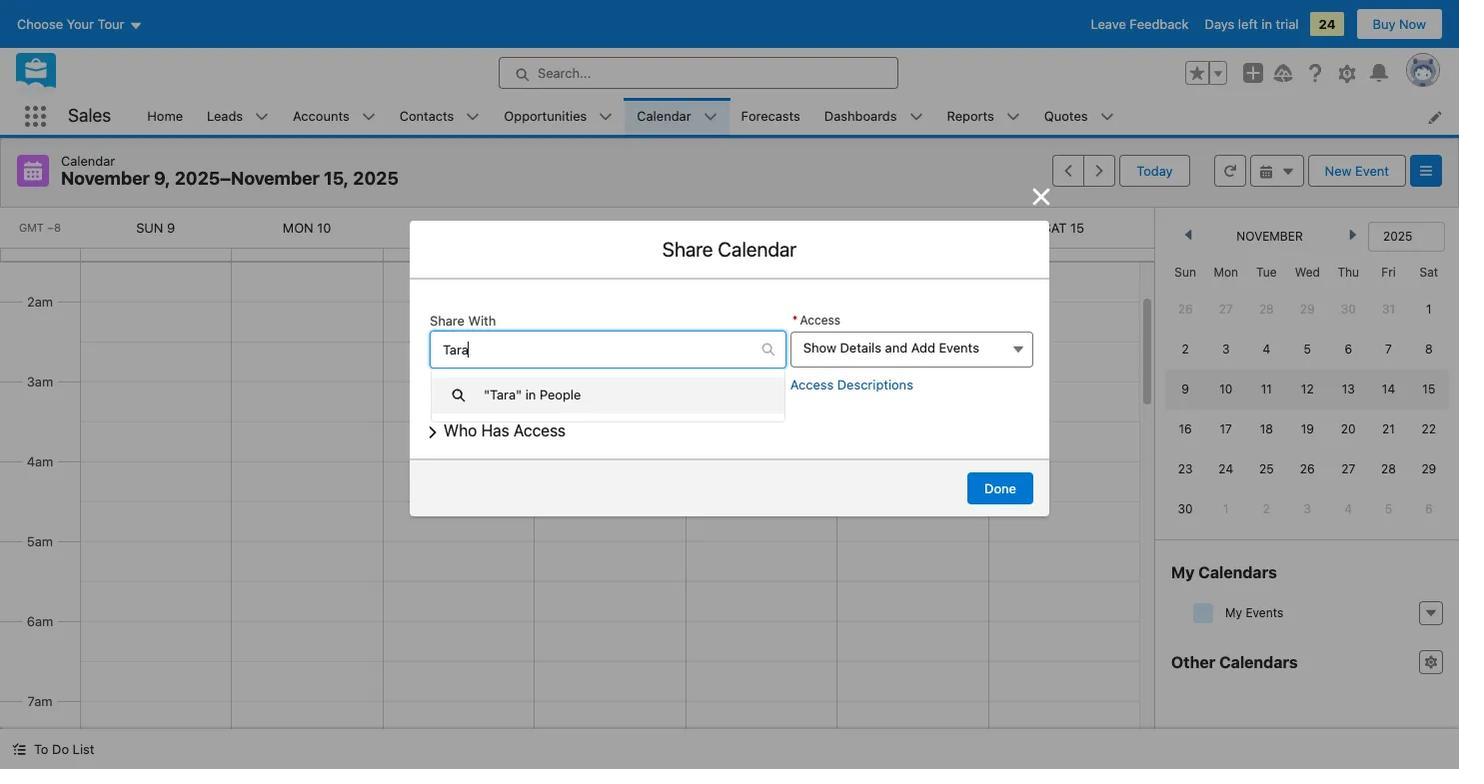 Task type: describe. For each thing, give the bounding box(es) containing it.
days left in trial
[[1205, 16, 1299, 32]]

wed for wed 12
[[586, 220, 616, 236]]

sat 15 button
[[1043, 220, 1085, 236]]

fri for fri
[[1382, 265, 1396, 280]]

1 horizontal spatial 27
[[1342, 462, 1356, 477]]

1 vertical spatial 29
[[1422, 462, 1437, 477]]

2025
[[353, 168, 399, 189]]

quotes link
[[1032, 98, 1100, 135]]

2 horizontal spatial calendar
[[718, 238, 797, 261]]

days
[[1205, 16, 1235, 32]]

1 vertical spatial 12
[[1301, 382, 1314, 397]]

show details and add events
[[804, 340, 980, 356]]

mon for mon
[[1214, 265, 1239, 280]]

my events
[[1226, 606, 1284, 621]]

today
[[1137, 163, 1173, 179]]

1 vertical spatial 10
[[1220, 382, 1233, 397]]

tue for tue 11
[[438, 220, 463, 236]]

gmt −8
[[19, 221, 61, 234]]

reports link
[[935, 98, 1006, 135]]

1 horizontal spatial 26
[[1300, 462, 1315, 477]]

0 vertical spatial access
[[800, 313, 841, 328]]

0 horizontal spatial 29
[[1300, 302, 1315, 317]]

has
[[481, 422, 510, 440]]

who has access
[[444, 422, 566, 440]]

7am
[[27, 694, 53, 710]]

wed 12 button
[[586, 220, 633, 236]]

16
[[1179, 422, 1192, 437]]

tue 11 button
[[438, 220, 479, 236]]

search...
[[538, 65, 591, 81]]

sun for sun
[[1175, 265, 1197, 280]]

0 vertical spatial 28
[[1259, 302, 1274, 317]]

buy now button
[[1356, 8, 1444, 40]]

leads link
[[195, 98, 255, 135]]

to do list button
[[0, 730, 106, 770]]

sun 9 button
[[136, 220, 175, 236]]

1 vertical spatial events
[[1246, 606, 1284, 621]]

19
[[1301, 422, 1314, 437]]

8
[[1426, 342, 1433, 357]]

mon for mon 10
[[283, 220, 314, 236]]

1 horizontal spatial 1
[[1427, 302, 1432, 317]]

event
[[1356, 163, 1390, 179]]

who has access link
[[426, 422, 566, 440]]

new event button
[[1308, 155, 1407, 187]]

31
[[1383, 302, 1396, 317]]

thu 13 button
[[739, 220, 784, 236]]

share calendar
[[663, 238, 797, 261]]

0 horizontal spatial 14
[[917, 220, 931, 236]]

0 horizontal spatial 30
[[1178, 502, 1193, 517]]

0 horizontal spatial 6
[[1345, 342, 1353, 357]]

0 vertical spatial 9
[[167, 220, 175, 236]]

1 horizontal spatial 30
[[1341, 302, 1356, 317]]

0 vertical spatial text default image
[[1259, 165, 1273, 179]]

done button
[[968, 473, 1034, 505]]

0 horizontal spatial 24
[[1219, 462, 1234, 477]]

calendar november 9, 2025–november 15, 2025
[[61, 153, 399, 189]]

9 inside grid
[[1182, 382, 1190, 397]]

15 inside grid
[[1423, 382, 1436, 397]]

dashboards link
[[813, 98, 909, 135]]

to do list
[[34, 742, 94, 758]]

leave feedback
[[1091, 16, 1189, 32]]

1 horizontal spatial 2
[[1263, 502, 1271, 517]]

my calendars
[[1172, 564, 1277, 582]]

new event
[[1325, 163, 1390, 179]]

1 vertical spatial text default image
[[762, 343, 776, 357]]

1 vertical spatial group
[[1053, 155, 1116, 187]]

who
[[444, 422, 477, 440]]

sun for sun 9
[[136, 220, 163, 236]]

contacts link
[[388, 98, 466, 135]]

18
[[1260, 422, 1274, 437]]

forecasts link
[[729, 98, 813, 135]]

22
[[1422, 422, 1437, 437]]

25
[[1260, 462, 1274, 477]]

gmt
[[19, 221, 44, 234]]

0 vertical spatial 24
[[1319, 16, 1336, 32]]

1 vertical spatial 4
[[1345, 502, 1353, 517]]

1 horizontal spatial in
[[1262, 16, 1273, 32]]

my for my events
[[1226, 606, 1243, 621]]

*
[[793, 313, 798, 328]]

quotes
[[1044, 108, 1088, 124]]

thu for thu
[[1338, 265, 1360, 280]]

wed 12
[[586, 220, 633, 236]]

access descriptions link
[[791, 377, 914, 393]]

opportunities link
[[492, 98, 599, 135]]

4am
[[27, 454, 53, 470]]

Share With text field
[[431, 332, 762, 368]]

1 horizontal spatial group
[[1186, 61, 1228, 85]]

share for share with
[[430, 313, 465, 329]]

new
[[1325, 163, 1352, 179]]

wed for wed
[[1295, 265, 1320, 280]]

fri 14 button
[[894, 220, 931, 236]]

other calendars
[[1172, 654, 1298, 672]]

access descriptions
[[791, 377, 914, 393]]

3am
[[27, 374, 53, 390]]

1 vertical spatial access
[[791, 377, 834, 393]]

23
[[1178, 462, 1193, 477]]

leave feedback link
[[1091, 16, 1189, 32]]

events inside button
[[939, 340, 980, 356]]

my for my calendars
[[1172, 564, 1195, 582]]

* access
[[793, 313, 841, 328]]

buy now
[[1373, 16, 1427, 32]]

mon 10
[[283, 220, 331, 236]]

0 vertical spatial 27
[[1219, 302, 1233, 317]]

2025–november
[[175, 168, 320, 189]]

descriptions
[[837, 377, 914, 393]]

to
[[34, 742, 48, 758]]

15,
[[324, 168, 349, 189]]

0 vertical spatial 13
[[770, 220, 784, 236]]

"tara" in people option
[[432, 378, 785, 414]]

0 vertical spatial 11
[[467, 220, 479, 236]]

quotes list item
[[1032, 98, 1126, 135]]

thu 13
[[739, 220, 784, 236]]

1 vertical spatial text default image
[[1425, 607, 1439, 621]]

sat for sat 15
[[1043, 220, 1067, 236]]

add
[[911, 340, 936, 356]]

21
[[1383, 422, 1395, 437]]

0 vertical spatial 10
[[317, 220, 331, 236]]

9,
[[154, 168, 170, 189]]



Task type: locate. For each thing, give the bounding box(es) containing it.
today button
[[1120, 155, 1190, 187]]

sat
[[1043, 220, 1067, 236], [1420, 265, 1439, 280]]

thu inside grid
[[1338, 265, 1360, 280]]

0 horizontal spatial events
[[939, 340, 980, 356]]

1 vertical spatial 28
[[1382, 462, 1397, 477]]

1 horizontal spatial 12
[[1301, 382, 1314, 397]]

show
[[804, 340, 837, 356]]

0 vertical spatial in
[[1262, 16, 1273, 32]]

0 vertical spatial sat
[[1043, 220, 1067, 236]]

reports
[[947, 108, 994, 124]]

0 horizontal spatial 2
[[1182, 342, 1189, 357]]

mon inside grid
[[1214, 265, 1239, 280]]

1 vertical spatial share
[[430, 313, 465, 329]]

0 horizontal spatial group
[[1053, 155, 1116, 187]]

dashboards list item
[[813, 98, 935, 135]]

0 horizontal spatial share
[[430, 313, 465, 329]]

november inside calendar november 9, 2025–november 15, 2025
[[61, 168, 150, 189]]

accounts
[[293, 108, 350, 124]]

calendars up my events
[[1199, 564, 1277, 582]]

1 horizontal spatial 14
[[1382, 382, 1396, 397]]

1 horizontal spatial sun
[[1175, 265, 1197, 280]]

tue inside grid
[[1257, 265, 1277, 280]]

0 vertical spatial text default image
[[1281, 165, 1295, 179]]

1 horizontal spatial sat
[[1420, 265, 1439, 280]]

−8
[[47, 221, 61, 234]]

2 vertical spatial text default image
[[12, 743, 26, 757]]

1 horizontal spatial 10
[[1220, 382, 1233, 397]]

0 vertical spatial 29
[[1300, 302, 1315, 317]]

0 vertical spatial 2
[[1182, 342, 1189, 357]]

3
[[1223, 342, 1230, 357], [1304, 502, 1312, 517]]

0 vertical spatial 15
[[1071, 220, 1085, 236]]

1 vertical spatial 30
[[1178, 502, 1193, 517]]

accounts link
[[281, 98, 362, 135]]

2
[[1182, 342, 1189, 357], [1263, 502, 1271, 517]]

tue 11
[[438, 220, 479, 236]]

november
[[61, 168, 150, 189], [1237, 229, 1303, 244]]

calendar for calendar
[[637, 108, 691, 124]]

2 vertical spatial access
[[514, 422, 566, 440]]

11
[[467, 220, 479, 236], [1261, 382, 1272, 397]]

2 horizontal spatial text default image
[[1281, 165, 1295, 179]]

feedback
[[1130, 16, 1189, 32]]

6 left 7
[[1345, 342, 1353, 357]]

sat down inverse image
[[1043, 220, 1067, 236]]

1 horizontal spatial 9
[[1182, 382, 1190, 397]]

24
[[1319, 16, 1336, 32], [1219, 462, 1234, 477]]

2 down 25
[[1263, 502, 1271, 517]]

0 horizontal spatial 15
[[1071, 220, 1085, 236]]

access right the *
[[800, 313, 841, 328]]

1 vertical spatial 5
[[1385, 502, 1393, 517]]

and
[[885, 340, 908, 356]]

accounts list item
[[281, 98, 388, 135]]

24 right "trial" at right top
[[1319, 16, 1336, 32]]

1 horizontal spatial wed
[[1295, 265, 1320, 280]]

contacts list item
[[388, 98, 492, 135]]

hide items image
[[1194, 604, 1214, 624]]

1 vertical spatial november
[[1237, 229, 1303, 244]]

group down quotes "list item"
[[1053, 155, 1116, 187]]

calendar list item
[[625, 98, 729, 135]]

10 up '17' on the bottom of the page
[[1220, 382, 1233, 397]]

grid
[[1166, 256, 1450, 530]]

fri 14
[[894, 220, 931, 236]]

13 inside grid
[[1342, 382, 1355, 397]]

in inside option
[[526, 387, 536, 403]]

4 down the 20
[[1345, 502, 1353, 517]]

1 up the 8
[[1427, 302, 1432, 317]]

calendars for my calendars
[[1199, 564, 1277, 582]]

1 vertical spatial fri
[[1382, 265, 1396, 280]]

text default image left the show
[[762, 343, 776, 357]]

1 horizontal spatial 13
[[1342, 382, 1355, 397]]

2 up the 16 at the right of page
[[1182, 342, 1189, 357]]

calendar down sales
[[61, 153, 115, 169]]

1 horizontal spatial 3
[[1304, 502, 1312, 517]]

29 down 22
[[1422, 462, 1437, 477]]

forecasts
[[741, 108, 801, 124]]

sun 9
[[136, 220, 175, 236]]

0 horizontal spatial 28
[[1259, 302, 1274, 317]]

1 horizontal spatial my
[[1226, 606, 1243, 621]]

share for share calendar
[[663, 238, 713, 261]]

calendar link
[[625, 98, 703, 135]]

0 horizontal spatial 10
[[317, 220, 331, 236]]

29 left the 31
[[1300, 302, 1315, 317]]

1 vertical spatial 6
[[1426, 502, 1433, 517]]

list
[[135, 98, 1460, 135]]

9 down '9,'
[[167, 220, 175, 236]]

dashboards
[[825, 108, 897, 124]]

text default image
[[1259, 165, 1273, 179], [1425, 607, 1439, 621], [1425, 656, 1439, 670]]

list
[[73, 742, 94, 758]]

2 vertical spatial text default image
[[1425, 656, 1439, 670]]

opportunities list item
[[492, 98, 625, 135]]

tue for tue
[[1257, 265, 1277, 280]]

trial
[[1276, 16, 1299, 32]]

0 vertical spatial 5
[[1304, 342, 1312, 357]]

0 horizontal spatial 26
[[1178, 302, 1193, 317]]

search... button
[[499, 57, 899, 89]]

13 up the 20
[[1342, 382, 1355, 397]]

"tara"
[[484, 387, 522, 403]]

mon 10 button
[[283, 220, 331, 236]]

24 down '17' on the bottom of the page
[[1219, 462, 1234, 477]]

1 vertical spatial 24
[[1219, 462, 1234, 477]]

with
[[468, 313, 496, 329]]

0 horizontal spatial calendar
[[61, 153, 115, 169]]

1 horizontal spatial mon
[[1214, 265, 1239, 280]]

inverse image
[[1030, 185, 1054, 209]]

1 horizontal spatial 29
[[1422, 462, 1437, 477]]

0 vertical spatial thu
[[739, 220, 766, 236]]

6 down 22
[[1426, 502, 1433, 517]]

home link
[[135, 98, 195, 135]]

events down my calendars
[[1246, 606, 1284, 621]]

0 vertical spatial wed
[[586, 220, 616, 236]]

"tara" in people
[[484, 387, 581, 403]]

9 up the 16 at the right of page
[[1182, 382, 1190, 397]]

1 horizontal spatial fri
[[1382, 265, 1396, 280]]

details
[[840, 340, 882, 356]]

2am
[[27, 294, 53, 310]]

1 vertical spatial 13
[[1342, 382, 1355, 397]]

grid containing sun
[[1166, 256, 1450, 530]]

0 horizontal spatial 27
[[1219, 302, 1233, 317]]

buy
[[1373, 16, 1396, 32]]

calendar for calendar november 9, 2025–november 15, 2025
[[61, 153, 115, 169]]

3 up '17' on the bottom of the page
[[1223, 342, 1230, 357]]

1 vertical spatial 9
[[1182, 382, 1190, 397]]

10 down 15,
[[317, 220, 331, 236]]

text default image
[[1281, 165, 1295, 179], [762, 343, 776, 357], [12, 743, 26, 757]]

access down the show
[[791, 377, 834, 393]]

thu for thu 13
[[739, 220, 766, 236]]

0 vertical spatial 1
[[1427, 302, 1432, 317]]

mon
[[283, 220, 314, 236], [1214, 265, 1239, 280]]

access down "tara" in people
[[514, 422, 566, 440]]

1 horizontal spatial 6
[[1426, 502, 1433, 517]]

29
[[1300, 302, 1315, 317], [1422, 462, 1437, 477]]

4
[[1263, 342, 1271, 357], [1345, 502, 1353, 517]]

text default image left the to at the left bottom of the page
[[12, 743, 26, 757]]

fri inside grid
[[1382, 265, 1396, 280]]

text default image inside to do list button
[[12, 743, 26, 757]]

calendar inside list item
[[637, 108, 691, 124]]

sat up the 8
[[1420, 265, 1439, 280]]

sat for sat
[[1420, 265, 1439, 280]]

1 horizontal spatial 4
[[1345, 502, 1353, 517]]

5 up 19
[[1304, 342, 1312, 357]]

11 up with
[[467, 220, 479, 236]]

leave
[[1091, 16, 1126, 32]]

0 horizontal spatial thu
[[739, 220, 766, 236]]

1 vertical spatial sun
[[1175, 265, 1197, 280]]

0 horizontal spatial 1
[[1224, 502, 1229, 517]]

in right left
[[1262, 16, 1273, 32]]

5 down 21
[[1385, 502, 1393, 517]]

11 inside grid
[[1261, 382, 1272, 397]]

home
[[147, 108, 183, 124]]

28
[[1259, 302, 1274, 317], [1382, 462, 1397, 477]]

my up hide items icon
[[1172, 564, 1195, 582]]

30
[[1341, 302, 1356, 317], [1178, 502, 1193, 517]]

share with
[[430, 313, 496, 329]]

0 horizontal spatial 4
[[1263, 342, 1271, 357]]

calendar down the search... button
[[637, 108, 691, 124]]

Access, Show Details and Add Events button
[[791, 332, 1034, 368]]

20
[[1341, 422, 1356, 437]]

now
[[1400, 16, 1427, 32]]

calendar
[[637, 108, 691, 124], [61, 153, 115, 169], [718, 238, 797, 261]]

text default image left new
[[1281, 165, 1295, 179]]

0 vertical spatial my
[[1172, 564, 1195, 582]]

sun
[[136, 220, 163, 236], [1175, 265, 1197, 280]]

2 vertical spatial calendar
[[718, 238, 797, 261]]

0 horizontal spatial mon
[[283, 220, 314, 236]]

26
[[1178, 302, 1193, 317], [1300, 462, 1315, 477]]

14
[[917, 220, 931, 236], [1382, 382, 1396, 397]]

0 vertical spatial 4
[[1263, 342, 1271, 357]]

1 vertical spatial my
[[1226, 606, 1243, 621]]

0 vertical spatial mon
[[283, 220, 314, 236]]

1 horizontal spatial share
[[663, 238, 713, 261]]

leads
[[207, 108, 243, 124]]

0 horizontal spatial sun
[[136, 220, 163, 236]]

11 up 18
[[1261, 382, 1272, 397]]

leads list item
[[195, 98, 281, 135]]

opportunities
[[504, 108, 587, 124]]

in right "tara"
[[526, 387, 536, 403]]

group down days
[[1186, 61, 1228, 85]]

0 horizontal spatial 5
[[1304, 342, 1312, 357]]

wed inside grid
[[1295, 265, 1320, 280]]

list containing home
[[135, 98, 1460, 135]]

3 down 19
[[1304, 502, 1312, 517]]

events
[[939, 340, 980, 356], [1246, 606, 1284, 621]]

sat 15
[[1043, 220, 1085, 236]]

done
[[985, 481, 1017, 497]]

1 vertical spatial 3
[[1304, 502, 1312, 517]]

sales
[[68, 105, 111, 126]]

6am
[[27, 614, 53, 630]]

my right hide items icon
[[1226, 606, 1243, 621]]

calendar down thu 13 button
[[718, 238, 797, 261]]

other
[[1172, 654, 1216, 672]]

1 horizontal spatial tue
[[1257, 265, 1277, 280]]

calendars for other calendars
[[1220, 654, 1298, 672]]

30 down 23 at the right
[[1178, 502, 1193, 517]]

0 horizontal spatial 3
[[1223, 342, 1230, 357]]

fri for fri 14
[[894, 220, 913, 236]]

1 vertical spatial sat
[[1420, 265, 1439, 280]]

1 vertical spatial 11
[[1261, 382, 1272, 397]]

5am
[[27, 534, 53, 550]]

reports list item
[[935, 98, 1032, 135]]

0 vertical spatial events
[[939, 340, 980, 356]]

calendars down my events
[[1220, 654, 1298, 672]]

17
[[1220, 422, 1233, 437]]

sun inside grid
[[1175, 265, 1197, 280]]

13 up share calendar
[[770, 220, 784, 236]]

1 vertical spatial calendar
[[61, 153, 115, 169]]

contacts
[[400, 108, 454, 124]]

events right add
[[939, 340, 980, 356]]

1 vertical spatial in
[[526, 387, 536, 403]]

0 horizontal spatial 13
[[770, 220, 784, 236]]

people
[[540, 387, 581, 403]]

calendars
[[1199, 564, 1277, 582], [1220, 654, 1298, 672]]

0 vertical spatial sun
[[136, 220, 163, 236]]

0 vertical spatial 12
[[619, 220, 633, 236]]

1 horizontal spatial thu
[[1338, 265, 1360, 280]]

1 vertical spatial 1
[[1224, 502, 1229, 517]]

fri
[[894, 220, 913, 236], [1382, 265, 1396, 280]]

0 horizontal spatial wed
[[586, 220, 616, 236]]

1 horizontal spatial november
[[1237, 229, 1303, 244]]

4 up 18
[[1263, 342, 1271, 357]]

14 inside grid
[[1382, 382, 1396, 397]]

1 up my calendars
[[1224, 502, 1229, 517]]

13
[[770, 220, 784, 236], [1342, 382, 1355, 397]]

0 horizontal spatial 12
[[619, 220, 633, 236]]

calendar inside calendar november 9, 2025–november 15, 2025
[[61, 153, 115, 169]]

left
[[1238, 16, 1258, 32]]

do
[[52, 742, 69, 758]]

0 horizontal spatial my
[[1172, 564, 1195, 582]]

1 horizontal spatial 24
[[1319, 16, 1336, 32]]

1 vertical spatial calendars
[[1220, 654, 1298, 672]]

1 horizontal spatial events
[[1246, 606, 1284, 621]]

30 left the 31
[[1341, 302, 1356, 317]]

1 vertical spatial 14
[[1382, 382, 1396, 397]]

group
[[1186, 61, 1228, 85], [1053, 155, 1116, 187]]



Task type: vqa. For each thing, say whether or not it's contained in the screenshot.


